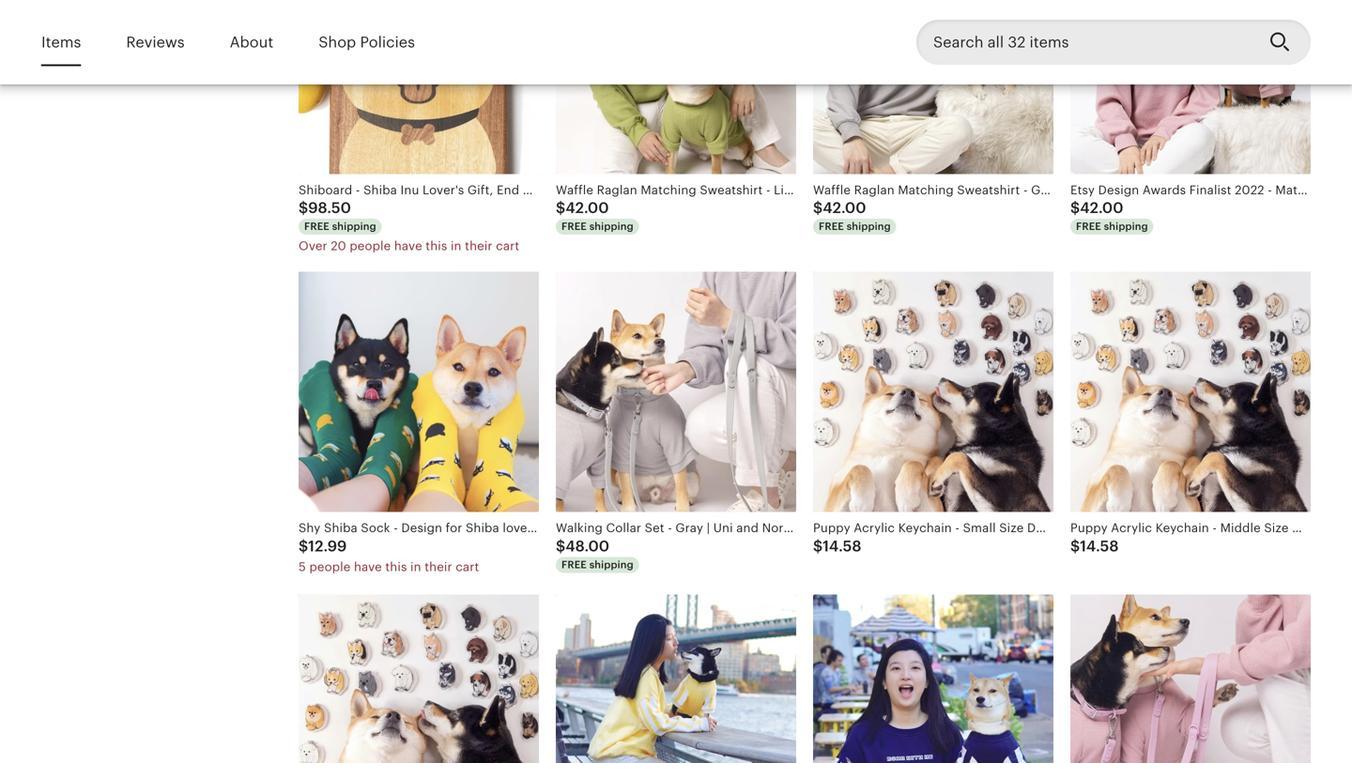 Task type: vqa. For each thing, say whether or not it's contained in the screenshot.
bottommost the people
yes



Task type: locate. For each thing, give the bounding box(es) containing it.
shipping
[[332, 221, 376, 233], [590, 221, 634, 233], [847, 221, 891, 233], [1105, 221, 1149, 233], [590, 559, 634, 571]]

0 horizontal spatial 14.58
[[823, 538, 862, 555]]

14.58 inside puppy acrylic keychain - middle size dog | 2-sid $ 14.58
[[1081, 538, 1119, 555]]

dog
[[1028, 522, 1052, 536], [1101, 522, 1126, 536], [1293, 522, 1317, 536]]

1 horizontal spatial |
[[1321, 522, 1324, 536]]

keychain inside puppy acrylic keychain - middle size dog | 2-sid $ 14.58
[[1156, 522, 1210, 536]]

shipping for walking collar set - gray | uni and nori | water-proof dog collar and leash | easy to clean | matching dog and owner | dog mom's gift image
[[590, 559, 634, 571]]

size
[[1000, 522, 1024, 536], [1265, 522, 1289, 536]]

0 horizontal spatial 42.00
[[566, 200, 609, 217]]

policies
[[360, 34, 415, 51]]

2 2- from the left
[[1327, 522, 1338, 536]]

keychain left middle
[[1156, 522, 1210, 536]]

14.58 inside the puppy acrylic keychain - small size dog | 2-side dog charms $ 14.58
[[823, 538, 862, 555]]

acrylic inside puppy acrylic keychain - middle size dog | 2-sid $ 14.58
[[1112, 522, 1153, 536]]

have inside $ 12.99 5 people have this in their cart
[[354, 560, 382, 574]]

2 14.58 from the left
[[1081, 538, 1119, 555]]

0 horizontal spatial |
[[1055, 522, 1059, 536]]

shy shiba sock - design for shiba lovers, shiba inu lover's gift, doge meme sock, happy dog sock, cute shiba inu apparel, dog-themed sock image
[[299, 272, 539, 513]]

shop policies
[[319, 34, 415, 51]]

shipping for waffle raglan matching sweatshirt - lime | matching pet owner set | owner dog matching outfits | dog & owner clothes | doggo lover cute gift image
[[590, 221, 634, 233]]

size inside the puppy acrylic keychain - small size dog | 2-side dog charms $ 14.58
[[1000, 522, 1024, 536]]

- inside the puppy acrylic keychain - small size dog | 2-side dog charms $ 14.58
[[956, 522, 960, 536]]

items
[[41, 34, 81, 51]]

- left middle
[[1213, 522, 1218, 536]]

0 horizontal spatial dog
[[1028, 522, 1052, 536]]

1 horizontal spatial cart
[[496, 239, 520, 253]]

2 | from the left
[[1321, 522, 1324, 536]]

2- inside the puppy acrylic keychain - small size dog | 2-side dog charms $ 14.58
[[1062, 522, 1073, 536]]

1 horizontal spatial their
[[465, 239, 493, 253]]

this
[[426, 239, 448, 253], [386, 560, 407, 574]]

puppy for dog
[[814, 522, 851, 536]]

42.00
[[566, 200, 609, 217], [823, 200, 867, 217], [1081, 200, 1124, 217]]

have right 5
[[354, 560, 382, 574]]

$
[[299, 200, 308, 217], [556, 200, 566, 217], [814, 200, 823, 217], [1071, 200, 1081, 217], [299, 538, 308, 555], [556, 538, 566, 555], [814, 538, 823, 555], [1071, 538, 1081, 555]]

| inside the puppy acrylic keychain - small size dog | 2-side dog charms $ 14.58
[[1055, 522, 1059, 536]]

$ 12.99 5 people have this in their cart
[[299, 538, 479, 574]]

$ inside waffle raglan matching sweatshirt - grey $ 42.00 free shipping
[[814, 200, 823, 217]]

dog for $
[[1293, 522, 1317, 536]]

$ 48.00 free shipping
[[556, 538, 634, 571]]

1 | from the left
[[1055, 522, 1059, 536]]

sweatshirt
[[958, 183, 1021, 197]]

2 horizontal spatial dog
[[1293, 522, 1317, 536]]

their inside $ 98.50 free shipping over 20 people have this in their cart
[[465, 239, 493, 253]]

1 horizontal spatial size
[[1265, 522, 1289, 536]]

puppy acrylic keychain - small size dog | 2-side dog charms image
[[814, 272, 1054, 513]]

1 vertical spatial their
[[425, 560, 453, 574]]

acrylic inside the puppy acrylic keychain - small size dog | 2-side dog charms $ 14.58
[[854, 522, 895, 536]]

reviews link
[[126, 20, 185, 64]]

dog for dog
[[1028, 522, 1052, 536]]

2 size from the left
[[1265, 522, 1289, 536]]

2- for charms
[[1062, 522, 1073, 536]]

1 vertical spatial have
[[354, 560, 382, 574]]

dog left sid
[[1293, 522, 1317, 536]]

puppy inside puppy acrylic keychain - middle size dog | 2-sid $ 14.58
[[1071, 522, 1108, 536]]

waffle raglan matching sweatshirt - lime | matching pet owner set | owner dog matching outfits | dog & owner clothes | doggo lover cute gift image
[[556, 0, 797, 174]]

shipping for etsy design awards finalist 2022 - matching waffle raglan sweatshirt | dog and human matching sets image in the top right of the page
[[1105, 221, 1149, 233]]

1 horizontal spatial in
[[451, 239, 462, 253]]

1 size from the left
[[1000, 522, 1024, 536]]

size for charms
[[1000, 522, 1024, 536]]

free for walking collar set - gray | uni and nori | water-proof dog collar and leash | easy to clean | matching dog and owner | dog mom's gift image
[[562, 559, 587, 571]]

- for $
[[1213, 522, 1218, 536]]

1 vertical spatial in
[[411, 560, 422, 574]]

waffle raglan matching sweatshirt - grey image
[[814, 0, 1054, 174]]

1 horizontal spatial have
[[394, 239, 423, 253]]

free
[[304, 221, 330, 233], [562, 221, 587, 233], [819, 221, 845, 233], [1077, 221, 1102, 233], [562, 559, 587, 571]]

cart inside $ 98.50 free shipping over 20 people have this in their cart
[[496, 239, 520, 253]]

sid
[[1338, 522, 1353, 536]]

people down 12.99
[[310, 560, 351, 574]]

0 horizontal spatial -
[[956, 522, 960, 536]]

1 horizontal spatial 2-
[[1327, 522, 1338, 536]]

0 vertical spatial this
[[426, 239, 448, 253]]

0 horizontal spatial this
[[386, 560, 407, 574]]

etsy design awards finalist 2022 - matching waffle raglan sweatshirt | dog and human matching sets image
[[1071, 0, 1312, 174]]

$ inside $ 12.99 5 people have this in their cart
[[299, 538, 308, 555]]

keychain
[[899, 522, 953, 536], [1156, 522, 1210, 536]]

0 horizontal spatial keychain
[[899, 522, 953, 536]]

in inside $ 12.99 5 people have this in their cart
[[411, 560, 422, 574]]

size right small
[[1000, 522, 1024, 536]]

2 horizontal spatial 42.00
[[1081, 200, 1124, 217]]

dog right side on the bottom of page
[[1101, 522, 1126, 536]]

keychain inside the puppy acrylic keychain - small size dog | 2-side dog charms $ 14.58
[[899, 522, 953, 536]]

42.00 inside waffle raglan matching sweatshirt - grey $ 42.00 free shipping
[[823, 200, 867, 217]]

$ 98.50 free shipping over 20 people have this in their cart
[[299, 200, 520, 253]]

0 vertical spatial cart
[[496, 239, 520, 253]]

2- left the "charms"
[[1062, 522, 1073, 536]]

1 42.00 from the left
[[566, 200, 609, 217]]

| left side on the bottom of page
[[1055, 522, 1059, 536]]

-
[[1024, 183, 1028, 197], [956, 522, 960, 536], [1213, 522, 1218, 536]]

have right 20
[[394, 239, 423, 253]]

people inside $ 98.50 free shipping over 20 people have this in their cart
[[350, 239, 391, 253]]

2- for 14.58
[[1327, 522, 1338, 536]]

1 horizontal spatial -
[[1024, 183, 1028, 197]]

42.00 for etsy design awards finalist 2022 - matching waffle raglan sweatshirt | dog and human matching sets image in the top right of the page
[[1081, 200, 1124, 217]]

0 horizontal spatial $ 42.00 free shipping
[[556, 200, 634, 233]]

2- right middle
[[1327, 522, 1338, 536]]

cart
[[496, 239, 520, 253], [456, 560, 479, 574]]

acrylic for $
[[1112, 522, 1153, 536]]

0 horizontal spatial 2-
[[1062, 522, 1073, 536]]

puppy for $
[[1071, 522, 1108, 536]]

dog left side on the bottom of page
[[1028, 522, 1052, 536]]

$ 42.00 free shipping
[[556, 200, 634, 233], [1071, 200, 1149, 233]]

puppy inside the puppy acrylic keychain - small size dog | 2-side dog charms $ 14.58
[[814, 522, 851, 536]]

5
[[299, 560, 306, 574]]

2 42.00 from the left
[[823, 200, 867, 217]]

$ 42.00 free shipping for waffle raglan matching sweatshirt - lime | matching pet owner set | owner dog matching outfits | dog & owner clothes | doggo lover cute gift image
[[556, 200, 634, 233]]

in
[[451, 239, 462, 253], [411, 560, 422, 574]]

|
[[1055, 522, 1059, 536], [1321, 522, 1324, 536]]

0 horizontal spatial size
[[1000, 522, 1024, 536]]

0 horizontal spatial cart
[[456, 560, 479, 574]]

0 vertical spatial in
[[451, 239, 462, 253]]

people right 20
[[350, 239, 391, 253]]

1 horizontal spatial 42.00
[[823, 200, 867, 217]]

keychain for $
[[1156, 522, 1210, 536]]

1 horizontal spatial this
[[426, 239, 448, 253]]

14.58
[[823, 538, 862, 555], [1081, 538, 1119, 555]]

0 horizontal spatial their
[[425, 560, 453, 574]]

0 horizontal spatial acrylic
[[854, 522, 895, 536]]

1 14.58 from the left
[[823, 538, 862, 555]]

$ inside puppy acrylic keychain - middle size dog | 2-sid $ 14.58
[[1071, 538, 1081, 555]]

1 horizontal spatial dog
[[1101, 522, 1126, 536]]

waffle
[[814, 183, 851, 197]]

2 puppy from the left
[[1071, 522, 1108, 536]]

1 horizontal spatial acrylic
[[1112, 522, 1153, 536]]

1 $ 42.00 free shipping from the left
[[556, 200, 634, 233]]

0 vertical spatial their
[[465, 239, 493, 253]]

1 2- from the left
[[1062, 522, 1073, 536]]

puppy acrylic keychain - middle size dog | 2-side dog charms image
[[1071, 272, 1312, 513]]

1 vertical spatial cart
[[456, 560, 479, 574]]

puppy acrylic keychain - large size dog | 2-side dog charms image
[[299, 595, 539, 764]]

2-
[[1062, 522, 1073, 536], [1327, 522, 1338, 536]]

1 vertical spatial people
[[310, 560, 351, 574]]

1 puppy from the left
[[814, 522, 851, 536]]

this inside $ 98.50 free shipping over 20 people have this in their cart
[[426, 239, 448, 253]]

2 dog from the left
[[1101, 522, 1126, 536]]

| inside puppy acrylic keychain - middle size dog | 2-sid $ 14.58
[[1321, 522, 1324, 536]]

acrylic
[[854, 522, 895, 536], [1112, 522, 1153, 536]]

- left small
[[956, 522, 960, 536]]

have
[[394, 239, 423, 253], [354, 560, 382, 574]]

- left the 'grey'
[[1024, 183, 1028, 197]]

shipping inside $ 98.50 free shipping over 20 people have this in their cart
[[332, 221, 376, 233]]

| left sid
[[1321, 522, 1324, 536]]

people
[[350, 239, 391, 253], [310, 560, 351, 574]]

shipping inside $ 48.00 free shipping
[[590, 559, 634, 571]]

2 acrylic from the left
[[1112, 522, 1153, 536]]

0 vertical spatial people
[[350, 239, 391, 253]]

their
[[465, 239, 493, 253], [425, 560, 453, 574]]

- inside puppy acrylic keychain - middle size dog | 2-sid $ 14.58
[[1213, 522, 1218, 536]]

puppy
[[814, 522, 851, 536], [1071, 522, 1108, 536]]

keychain for dog
[[899, 522, 953, 536]]

in inside $ 98.50 free shipping over 20 people have this in their cart
[[451, 239, 462, 253]]

1 acrylic from the left
[[854, 522, 895, 536]]

roaming matching dog sweatshirt | matching dog and owner | designer brand | dog owner gift | dog clothing | twinning with dog image
[[556, 595, 797, 764]]

1 horizontal spatial 14.58
[[1081, 538, 1119, 555]]

2- inside puppy acrylic keychain - middle size dog | 2-sid $ 14.58
[[1327, 522, 1338, 536]]

1 horizontal spatial keychain
[[1156, 522, 1210, 536]]

0 horizontal spatial have
[[354, 560, 382, 574]]

3 42.00 from the left
[[1081, 200, 1124, 217]]

2 horizontal spatial -
[[1213, 522, 1218, 536]]

2 keychain from the left
[[1156, 522, 1210, 536]]

keychain left small
[[899, 522, 953, 536]]

size inside puppy acrylic keychain - middle size dog | 2-sid $ 14.58
[[1265, 522, 1289, 536]]

1 keychain from the left
[[899, 522, 953, 536]]

1 vertical spatial this
[[386, 560, 407, 574]]

dog inside puppy acrylic keychain - middle size dog | 2-sid $ 14.58
[[1293, 522, 1317, 536]]

free inside $ 48.00 free shipping
[[562, 559, 587, 571]]

size right middle
[[1265, 522, 1289, 536]]

1 horizontal spatial $ 42.00 free shipping
[[1071, 200, 1149, 233]]

20
[[331, 239, 346, 253]]

0 horizontal spatial puppy
[[814, 522, 851, 536]]

0 horizontal spatial in
[[411, 560, 422, 574]]

2 $ 42.00 free shipping from the left
[[1071, 200, 1149, 233]]

waffle raglan matching sweatshirt - grey $ 42.00 free shipping
[[814, 183, 1060, 233]]

1 horizontal spatial puppy
[[1071, 522, 1108, 536]]

0 vertical spatial have
[[394, 239, 423, 253]]

1 dog from the left
[[1028, 522, 1052, 536]]

3 dog from the left
[[1293, 522, 1317, 536]]



Task type: describe. For each thing, give the bounding box(es) containing it.
reviews
[[126, 34, 185, 51]]

shop
[[319, 34, 356, 51]]

$ inside the puppy acrylic keychain - small size dog | 2-side dog charms $ 14.58
[[814, 538, 823, 555]]

free inside $ 98.50 free shipping over 20 people have this in their cart
[[304, 221, 330, 233]]

size for 14.58
[[1265, 522, 1289, 536]]

about link
[[230, 20, 274, 64]]

have inside $ 98.50 free shipping over 20 people have this in their cart
[[394, 239, 423, 253]]

shipping inside waffle raglan matching sweatshirt - grey $ 42.00 free shipping
[[847, 221, 891, 233]]

matching
[[899, 183, 954, 197]]

shiboard - shiba inu lover's gift, end grain handmade board, kitchen engraved pet cutting boards, gifts for dog lovers, wood barkuterie, image
[[299, 0, 539, 174]]

puppy acrylic keychain - middle size dog | 2-sid $ 14.58
[[1071, 522, 1353, 555]]

| for 14.58
[[1321, 522, 1324, 536]]

12.99
[[308, 538, 347, 555]]

$ inside $ 98.50 free shipping over 20 people have this in their cart
[[299, 200, 308, 217]]

$ inside $ 48.00 free shipping
[[556, 538, 566, 555]]

98.50
[[308, 200, 351, 217]]

free inside waffle raglan matching sweatshirt - grey $ 42.00 free shipping
[[819, 221, 845, 233]]

people inside $ 12.99 5 people have this in their cart
[[310, 560, 351, 574]]

about
[[230, 34, 274, 51]]

side
[[1073, 522, 1098, 536]]

- inside waffle raglan matching sweatshirt - grey $ 42.00 free shipping
[[1024, 183, 1028, 197]]

acrylic for dog
[[854, 522, 895, 536]]

items link
[[41, 20, 81, 64]]

| for charms
[[1055, 522, 1059, 536]]

small
[[964, 522, 997, 536]]

- for dog
[[956, 522, 960, 536]]

puppy acrylic keychain - small size dog | 2-side dog charms $ 14.58
[[814, 522, 1175, 555]]

their inside $ 12.99 5 people have this in their cart
[[425, 560, 453, 574]]

walking collar set - gray | uni and nori | water-proof dog collar and leash | easy to clean | matching dog and owner | dog mom's gift image
[[556, 272, 797, 513]]

charms
[[1129, 522, 1175, 536]]

over
[[299, 239, 328, 253]]

middle
[[1221, 522, 1262, 536]]

raglan
[[855, 183, 895, 197]]

cart inside $ 12.99 5 people have this in their cart
[[456, 560, 479, 574]]

free for etsy design awards finalist 2022 - matching waffle raglan sweatshirt | dog and human matching sets image in the top right of the page
[[1077, 221, 1102, 233]]

Search all 32 items text field
[[917, 20, 1255, 65]]

grey
[[1032, 183, 1060, 197]]

42.00 for waffle raglan matching sweatshirt - lime | matching pet owner set | owner dog matching outfits | dog & owner clothes | doggo lover cute gift image
[[566, 200, 609, 217]]

free for waffle raglan matching sweatshirt - lime | matching pet owner set | owner dog matching outfits | dog & owner clothes | doggo lover cute gift image
[[562, 221, 587, 233]]

$ 42.00 free shipping for etsy design awards finalist 2022 - matching waffle raglan sweatshirt | dog and human matching sets image in the top right of the page
[[1071, 200, 1149, 233]]

shop policies link
[[319, 20, 415, 64]]

walking collar set - pink | uni and nori | water-proof dog collar and leash | easy to clean | matching dog and owner | dog mom's gift image
[[1071, 595, 1312, 764]]

48.00
[[566, 538, 610, 555]]

this inside $ 12.99 5 people have this in their cart
[[386, 560, 407, 574]]

roaming matching dog and human sweatshirt | matching dog and owner | designer brand | dog owner gift | dog clothing | twinning with dog image
[[814, 595, 1054, 764]]



